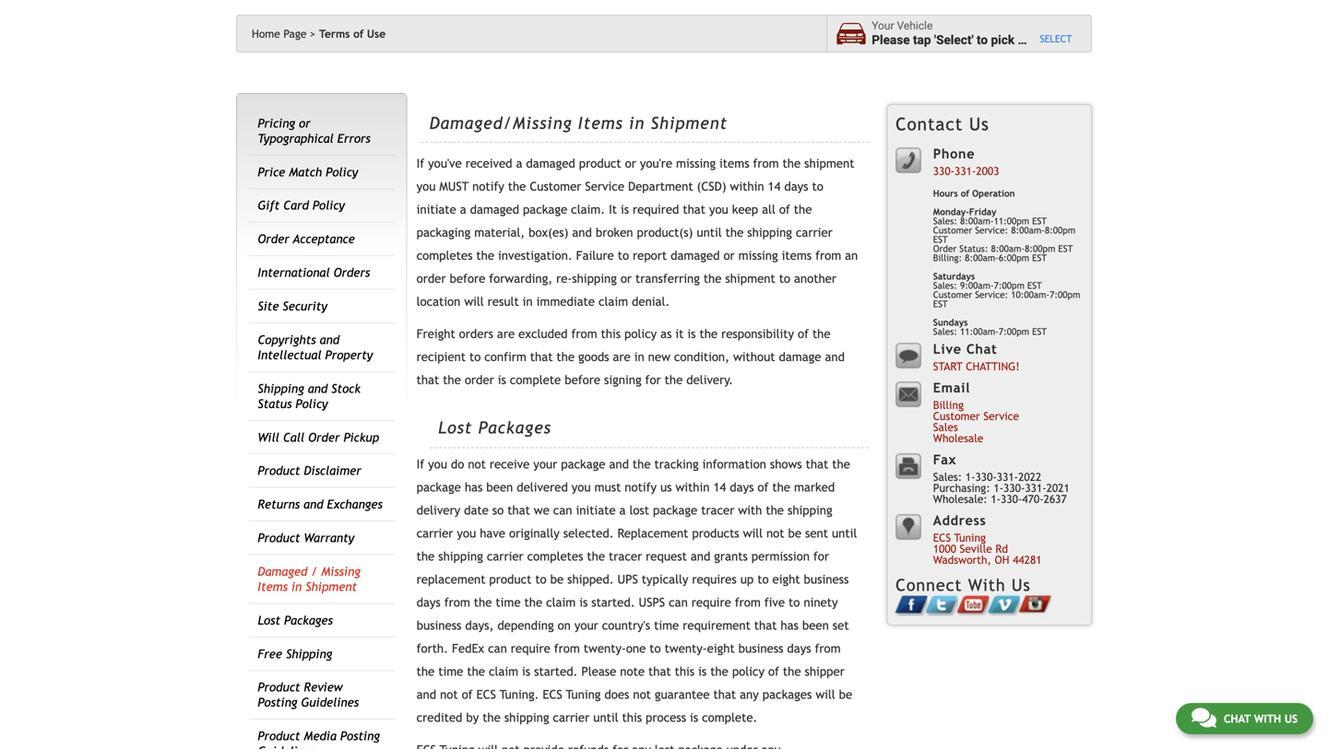 Task type: vqa. For each thing, say whether or not it's contained in the screenshot.
1st If from the bottom of the page
yes



Task type: locate. For each thing, give the bounding box(es) containing it.
tracer
[[701, 504, 734, 518], [609, 550, 642, 564]]

packages
[[763, 688, 812, 703]]

product up depending
[[489, 573, 532, 587]]

0 vertical spatial items
[[719, 156, 749, 171]]

1 horizontal spatial shipment
[[804, 156, 854, 171]]

stock
[[331, 382, 361, 396]]

copyrights and intellectual property link
[[258, 333, 373, 362]]

1 horizontal spatial order
[[465, 373, 494, 387]]

free shipping link
[[258, 647, 332, 662]]

policy up will call order pickup
[[296, 397, 328, 411]]

2022
[[1018, 471, 1042, 484]]

0 horizontal spatial 331-
[[955, 164, 976, 177]]

1 product from the top
[[258, 464, 300, 478]]

phone 330-331-2003
[[933, 146, 999, 177]]

service
[[585, 179, 624, 194], [983, 410, 1019, 423]]

is down guarantee
[[690, 711, 698, 726]]

until inside if you've received a damaged product or you're missing items from the shipment you must notify the customer service department (csd) within 14 days to initiate a damaged package claim. it is required that you keep all of the packaging material, box(es) and broken product(s) until the shipping carrier completes the investigation. failure to report damaged or missing items from an order before forwarding, re-shipping or transferring the shipment to another location will result in immediate claim denial.
[[697, 226, 722, 240]]

date
[[464, 504, 489, 518]]

address ecs tuning 1000 seville rd wadsworth, oh 44281
[[933, 513, 1042, 567]]

ecs inside the address ecs tuning 1000 seville rd wadsworth, oh 44281
[[933, 532, 951, 544]]

can down days,
[[488, 642, 507, 656]]

1 horizontal spatial damaged
[[526, 156, 575, 171]]

initiate
[[417, 203, 456, 217], [576, 504, 616, 518]]

posting inside product review posting guidelines
[[258, 696, 297, 710]]

2 service: from the top
[[975, 290, 1008, 300]]

carrier inside if you've received a damaged product or you're missing items from the shipment you must notify the customer service department (csd) within 14 days to initiate a damaged package claim. it is required that you keep all of the packaging material, box(es) and broken product(s) until the shipping carrier completes the investigation. failure to report damaged or missing items from an order before forwarding, re-shipping or transferring the shipment to another location will result in immediate claim denial.
[[796, 226, 833, 240]]

has up date
[[465, 481, 483, 495]]

product for product media posting guidelines
[[258, 730, 300, 744]]

product warranty
[[258, 531, 354, 546]]

product
[[579, 156, 621, 171], [489, 573, 532, 587]]

within inside if you've received a damaged product or you're missing items from the shipment you must notify the customer service department (csd) within 14 days to initiate a damaged package claim. it is required that you keep all of the packaging material, box(es) and broken product(s) until the shipping carrier completes the investigation. failure to report damaged or missing items from an order before forwarding, re-shipping or transferring the shipment to another location will result in immediate claim denial.
[[730, 179, 764, 194]]

tuning.
[[500, 688, 539, 703]]

1 vertical spatial lost packages
[[258, 614, 333, 628]]

of
[[353, 27, 364, 40], [961, 188, 969, 199], [779, 203, 790, 217], [798, 327, 809, 341], [758, 481, 769, 495], [768, 665, 779, 679], [462, 688, 473, 703]]

1 vertical spatial packages
[[284, 614, 333, 628]]

five
[[764, 596, 785, 610]]

policy down errors
[[326, 165, 358, 179]]

is down shipped.
[[579, 596, 588, 610]]

sales: down billing:
[[933, 280, 957, 291]]

chat right comments image at the right
[[1224, 713, 1251, 726]]

in down damaged
[[291, 580, 302, 594]]

0 vertical spatial eight
[[772, 573, 800, 587]]

this up goods
[[601, 327, 621, 341]]

0 vertical spatial lost
[[438, 418, 472, 438]]

1 horizontal spatial started.
[[591, 596, 635, 610]]

for inside the freight orders are excluded from this policy as it is the responsibility of the recipient to confirm that the goods are in new condition, without damage and that the order is complete before signing for the delivery.
[[645, 373, 661, 387]]

lost packages up receive
[[438, 418, 551, 438]]

11:00am-
[[960, 326, 999, 337]]

4 product from the top
[[258, 730, 300, 744]]

ecs right the tuning.
[[543, 688, 562, 703]]

1 horizontal spatial completes
[[527, 550, 583, 564]]

within
[[730, 179, 764, 194], [676, 481, 710, 495]]

0 horizontal spatial lost
[[258, 614, 280, 628]]

product inside if you do not receive your package and the tracking information shows that the package has been delivered you must notify us within 14 days of the marked delivery date so that we can initiate a lost package tracer with the shipping carrier you have originally selected. replacement products will not be sent until the shipping carrier completes the tracer request and grants permission for replacement product to be shipped. ups typically requires up to eight business days from the time the claim is started. usps can require from five to ninety business days, depending on your country's time requirement that has been set forth. fedex can require from twenty-one to twenty-eight business days from the time the claim is started. please note that this is the policy of the shipper and not of ecs tuning. ecs tuning does not guarantee that any packages will be credited by the shipping carrier until this process is complete.
[[489, 573, 532, 587]]

1 horizontal spatial items
[[578, 114, 623, 133]]

days inside if you've received a damaged product or you're missing items from the shipment you must notify the customer service department (csd) within 14 days to initiate a damaged package claim. it is required that you keep all of the packaging material, box(es) and broken product(s) until the shipping carrier completes the investigation. failure to report damaged or missing items from an order before forwarding, re-shipping or transferring the shipment to another location will result in immediate claim denial.
[[784, 179, 808, 194]]

470-
[[1022, 493, 1044, 506]]

days right (csd) at top
[[784, 179, 808, 194]]

1 vertical spatial service
[[983, 410, 1019, 423]]

1 vertical spatial been
[[802, 619, 829, 633]]

this up guarantee
[[675, 665, 695, 679]]

2 horizontal spatial damaged
[[671, 249, 720, 263]]

guarantee
[[655, 688, 710, 703]]

signing
[[604, 373, 642, 387]]

in inside damaged / missing items in shipment
[[291, 580, 302, 594]]

with right comments image at the right
[[1254, 713, 1281, 726]]

for down new
[[645, 373, 661, 387]]

ecs up by at the left bottom of page
[[476, 688, 496, 703]]

1 vertical spatial completes
[[527, 550, 583, 564]]

confirm
[[484, 350, 526, 364]]

and up credited
[[417, 688, 436, 703]]

with up products
[[738, 504, 762, 518]]

0 vertical spatial product
[[579, 156, 621, 171]]

shipping up the replacement
[[438, 550, 483, 564]]

completes down originally
[[527, 550, 583, 564]]

0 vertical spatial policy
[[624, 327, 657, 341]]

shipping
[[747, 226, 792, 240], [572, 272, 617, 286], [788, 504, 832, 518], [438, 550, 483, 564], [504, 711, 549, 726]]

free shipping
[[258, 647, 332, 662]]

customer inside if you've received a damaged product or you're missing items from the shipment you must notify the customer service department (csd) within 14 days to initiate a damaged package claim. it is required that you keep all of the packaging material, box(es) and broken product(s) until the shipping carrier completes the investigation. failure to report damaged or missing items from an order before forwarding, re-shipping or transferring the shipment to another location will result in immediate claim denial.
[[530, 179, 581, 194]]

shipping up status
[[258, 382, 304, 396]]

time down usps
[[654, 619, 679, 633]]

0 vertical spatial order
[[417, 272, 446, 286]]

started. up country's
[[591, 596, 635, 610]]

1 horizontal spatial posting
[[340, 730, 380, 744]]

0 vertical spatial tuning
[[954, 532, 986, 544]]

with
[[738, 504, 762, 518], [1254, 713, 1281, 726]]

if you've received a damaged product or you're missing items from the shipment you must notify the customer service department (csd) within 14 days to initiate a damaged package claim. it is required that you keep all of the packaging material, box(es) and broken product(s) until the shipping carrier completes the investigation. failure to report damaged or missing items from an order before forwarding, re-shipping or transferring the shipment to another location will result in immediate claim denial.
[[417, 156, 858, 309]]

1 horizontal spatial 331-
[[997, 471, 1018, 484]]

policy inside shipping and stock status policy
[[296, 397, 328, 411]]

330-
[[933, 164, 955, 177], [975, 471, 997, 484], [1004, 482, 1025, 495], [1001, 493, 1022, 506]]

billing
[[933, 399, 964, 412]]

not up credited
[[440, 688, 458, 703]]

initiate up "selected."
[[576, 504, 616, 518]]

investigation.
[[498, 249, 572, 263]]

0 horizontal spatial tuning
[[566, 688, 601, 703]]

replacement
[[417, 573, 486, 587]]

product for product warranty
[[258, 531, 300, 546]]

1 vertical spatial started.
[[534, 665, 578, 679]]

claim.
[[571, 203, 605, 217]]

must
[[439, 179, 469, 194]]

time up depending
[[496, 596, 521, 610]]

0 horizontal spatial this
[[601, 327, 621, 341]]

packaging
[[417, 226, 471, 240]]

have
[[480, 527, 505, 541]]

that
[[683, 203, 706, 217], [530, 350, 553, 364], [417, 373, 439, 387], [806, 458, 828, 472], [507, 504, 530, 518], [754, 619, 777, 633], [648, 665, 671, 679], [713, 688, 736, 703]]

live chat start chatting!
[[933, 342, 1020, 373]]

if for if you do not receive your package and the tracking information shows that the package has been delivered you must notify us within 14 days of the marked delivery date so that we can initiate a lost package tracer with the shipping carrier you have originally selected. replacement products will not be sent until the shipping carrier completes the tracer request and grants permission for replacement product to be shipped. ups typically requires up to eight business days from the time the claim is started. usps can require from five to ninety business days, depending on your country's time requirement that has been set forth. fedex can require from twenty-one to twenty-eight business days from the time the claim is started. please note that this is the policy of the shipper and not of ecs tuning. ecs tuning does not guarantee that any packages will be credited by the shipping carrier until this process is complete.
[[417, 458, 424, 472]]

2 horizontal spatial ecs
[[933, 532, 951, 544]]

1 vertical spatial be
[[550, 573, 564, 587]]

2 horizontal spatial time
[[654, 619, 679, 633]]

that inside if you've received a damaged product or you're missing items from the shipment you must notify the customer service department (csd) within 14 days to initiate a damaged package claim. it is required that you keep all of the packaging material, box(es) and broken product(s) until the shipping carrier completes the investigation. failure to report damaged or missing items from an order before forwarding, re-shipping or transferring the shipment to another location will result in immediate claim denial.
[[683, 203, 706, 217]]

in down forwarding,
[[523, 295, 533, 309]]

missing up (csd) at top
[[676, 156, 716, 171]]

guidelines for media
[[258, 745, 315, 750]]

connect with us
[[896, 576, 1031, 595]]

and left stock
[[308, 382, 328, 396]]

0 vertical spatial policy
[[326, 165, 358, 179]]

0 horizontal spatial for
[[645, 373, 661, 387]]

items up (csd) at top
[[719, 156, 749, 171]]

time down fedex
[[438, 665, 463, 679]]

shipping down lost packages link
[[286, 647, 332, 662]]

this inside the freight orders are excluded from this policy as it is the responsibility of the recipient to confirm that the goods are in new condition, without damage and that the order is complete before signing for the delivery.
[[601, 327, 621, 341]]

comments image
[[1192, 707, 1216, 730]]

has down five
[[781, 619, 799, 633]]

guidelines for review
[[301, 696, 359, 710]]

0 vertical spatial 8:00pm
[[1045, 225, 1076, 236]]

can
[[553, 504, 572, 518], [669, 596, 688, 610], [488, 642, 507, 656]]

notify up lost on the bottom left of the page
[[625, 481, 657, 495]]

and up property
[[320, 333, 340, 347]]

must
[[594, 481, 621, 495]]

completes down packaging
[[417, 249, 473, 263]]

0 horizontal spatial twenty-
[[584, 642, 626, 656]]

result
[[488, 295, 519, 309]]

damaged up transferring
[[671, 249, 720, 263]]

2 horizontal spatial business
[[804, 573, 849, 587]]

1 horizontal spatial packages
[[478, 418, 551, 438]]

for
[[645, 373, 661, 387], [813, 550, 829, 564]]

keep
[[732, 203, 758, 217]]

policy for price match policy
[[326, 165, 358, 179]]

1 vertical spatial within
[[676, 481, 710, 495]]

order inside the freight orders are excluded from this policy as it is the responsibility of the recipient to confirm that the goods are in new condition, without damage and that the order is complete before signing for the delivery.
[[465, 373, 494, 387]]

1000
[[933, 543, 956, 556]]

a inside your vehicle please tap 'select' to pick a vehicle
[[1018, 33, 1024, 48]]

product inside product review posting guidelines
[[258, 681, 300, 695]]

claim
[[599, 295, 628, 309], [546, 596, 576, 610], [489, 665, 518, 679]]

if you do not receive your package and the tracking information shows that the package has been delivered you must notify us within 14 days of the marked delivery date so that we can initiate a lost package tracer with the shipping carrier you have originally selected. replacement products will not be sent until the shipping carrier completes the tracer request and grants permission for replacement product to be shipped. ups typically requires up to eight business days from the time the claim is started. usps can require from five to ninety business days, depending on your country's time requirement that has been set forth. fedex can require from twenty-one to twenty-eight business days from the time the claim is started. please note that this is the policy of the shipper and not of ecs tuning. ecs tuning does not guarantee that any packages will be credited by the shipping carrier until this process is complete.
[[417, 458, 857, 726]]

that down (csd) at top
[[683, 203, 706, 217]]

items inside damaged / missing items in shipment
[[258, 580, 288, 594]]

completes inside if you do not receive your package and the tracking information shows that the package has been delivered you must notify us within 14 days of the marked delivery date so that we can initiate a lost package tracer with the shipping carrier you have originally selected. replacement products will not be sent until the shipping carrier completes the tracer request and grants permission for replacement product to be shipped. ups typically requires up to eight business days from the time the claim is started. usps can require from five to ninety business days, depending on your country's time requirement that has been set forth. fedex can require from twenty-one to twenty-eight business days from the time the claim is started. please note that this is the policy of the shipper and not of ecs tuning. ecs tuning does not guarantee that any packages will be credited by the shipping carrier until this process is complete.
[[527, 550, 583, 564]]

requirement
[[683, 619, 751, 633]]

be left shipped.
[[550, 573, 564, 587]]

policy up any on the right bottom
[[732, 665, 765, 679]]

this
[[601, 327, 621, 341], [675, 665, 695, 679], [622, 711, 642, 726]]

posting for product media posting guidelines
[[340, 730, 380, 744]]

damaged
[[526, 156, 575, 171], [470, 203, 519, 217], [671, 249, 720, 263]]

shipment inside damaged / missing items in shipment
[[305, 580, 357, 594]]

and inside copyrights and intellectual property
[[320, 333, 340, 347]]

contact
[[896, 114, 963, 134]]

0 vertical spatial this
[[601, 327, 621, 341]]

to inside your vehicle please tap 'select' to pick a vehicle
[[977, 33, 988, 48]]

fedex
[[452, 642, 484, 656]]

product up returns
[[258, 464, 300, 478]]

hours of operation monday-friday sales: 8:00am-11:00pm est customer service: 8:00am-8:00pm est order status: 8:00am-8:00pm est billing: 8:00am-6:00pm est saturdays sales: 9:00am-7:00pm est customer service: 10:00am-7:00pm est sundays sales: 11:00am-7:00pm est
[[933, 188, 1080, 337]]

1 horizontal spatial twenty-
[[665, 642, 707, 656]]

1 horizontal spatial chat
[[1224, 713, 1251, 726]]

0 vertical spatial packages
[[478, 418, 551, 438]]

1 if from the top
[[417, 156, 424, 171]]

within up keep at right
[[730, 179, 764, 194]]

2 horizontal spatial will
[[816, 688, 835, 703]]

completes inside if you've received a damaged product or you're missing items from the shipment you must notify the customer service department (csd) within 14 days to initiate a damaged package claim. it is required that you keep all of the packaging material, box(es) and broken product(s) until the shipping carrier completes the investigation. failure to report damaged or missing items from an order before forwarding, re-shipping or transferring the shipment to another location will result in immediate claim denial.
[[417, 249, 473, 263]]

sales: up live
[[933, 326, 957, 337]]

policy right card
[[312, 199, 345, 213]]

please up does
[[581, 665, 616, 679]]

of down information
[[758, 481, 769, 495]]

product
[[258, 464, 300, 478], [258, 531, 300, 546], [258, 681, 300, 695], [258, 730, 300, 744]]

twenty- down the requirement
[[665, 642, 707, 656]]

shipping and stock status policy
[[258, 382, 361, 411]]

is
[[621, 203, 629, 217], [687, 327, 696, 341], [498, 373, 506, 387], [579, 596, 588, 610], [522, 665, 530, 679], [698, 665, 707, 679], [690, 711, 698, 726]]

1 horizontal spatial with
[[1254, 713, 1281, 726]]

1 vertical spatial tracer
[[609, 550, 642, 564]]

1 vertical spatial product
[[489, 573, 532, 587]]

an
[[845, 249, 858, 263]]

7:00pm down 10:00am-
[[999, 326, 1029, 337]]

customer service link
[[933, 410, 1019, 423]]

in inside the freight orders are excluded from this policy as it is the responsibility of the recipient to confirm that the goods are in new condition, without damage and that the order is complete before signing for the delivery.
[[634, 350, 644, 364]]

shipping down the marked on the right of the page
[[788, 504, 832, 518]]

property
[[325, 348, 373, 362]]

to inside the freight orders are excluded from this policy as it is the responsibility of the recipient to confirm that the goods are in new condition, without damage and that the order is complete before signing for the delivery.
[[469, 350, 481, 364]]

please down your
[[872, 33, 910, 48]]

fax
[[933, 452, 957, 468]]

1 service: from the top
[[975, 225, 1008, 236]]

0 vertical spatial guidelines
[[301, 696, 359, 710]]

lost packages up free shipping
[[258, 614, 333, 628]]

package up must
[[561, 458, 605, 472]]

require down requires
[[692, 596, 731, 610]]

before
[[450, 272, 485, 286], [565, 373, 600, 387]]

product down damaged/missing items in shipment
[[579, 156, 621, 171]]

items down damaged
[[258, 580, 288, 594]]

2 twenty- from the left
[[665, 642, 707, 656]]

2 vertical spatial us
[[1285, 713, 1298, 726]]

product inside product media posting guidelines
[[258, 730, 300, 744]]

1 horizontal spatial ecs
[[543, 688, 562, 703]]

1 horizontal spatial product
[[579, 156, 621, 171]]

missing down all
[[738, 249, 778, 263]]

claim inside if you've received a damaged product or you're missing items from the shipment you must notify the customer service department (csd) within 14 days to initiate a damaged package claim. it is required that you keep all of the packaging material, box(es) and broken product(s) until the shipping carrier completes the investigation. failure to report damaged or missing items from an order before forwarding, re-shipping or transferring the shipment to another location will result in immediate claim denial.
[[599, 295, 628, 309]]

from up goods
[[571, 327, 597, 341]]

2 vertical spatial claim
[[489, 665, 518, 679]]

shipping inside shipping and stock status policy
[[258, 382, 304, 396]]

gift card policy
[[258, 199, 345, 213]]

if for if you've received a damaged product or you're missing items from the shipment you must notify the customer service department (csd) within 14 days to initiate a damaged package claim. it is required that you keep all of the packaging material, box(es) and broken product(s) until the shipping carrier completes the investigation. failure to report damaged or missing items from an order before forwarding, re-shipping or transferring the shipment to another location will result in immediate claim denial.
[[417, 156, 424, 171]]

2 horizontal spatial until
[[832, 527, 857, 541]]

will down shipper
[[816, 688, 835, 703]]

if inside if you do not receive your package and the tracking information shows that the package has been delivered you must notify us within 14 days of the marked delivery date so that we can initiate a lost package tracer with the shipping carrier you have originally selected. replacement products will not be sent until the shipping carrier completes the tracer request and grants permission for replacement product to be shipped. ups typically requires up to eight business days from the time the claim is started. usps can require from five to ninety business days, depending on your country's time requirement that has been set forth. fedex can require from twenty-one to twenty-eight business days from the time the claim is started. please note that this is the policy of the shipper and not of ecs tuning. ecs tuning does not guarantee that any packages will be credited by the shipping carrier until this process is complete.
[[417, 458, 424, 472]]

guidelines inside product media posting guidelines
[[258, 745, 315, 750]]

from up all
[[753, 156, 779, 171]]

0 horizontal spatial items
[[258, 580, 288, 594]]

2 horizontal spatial claim
[[599, 295, 628, 309]]

packages up receive
[[478, 418, 551, 438]]

items up it at the top left of the page
[[578, 114, 623, 133]]

please inside if you do not receive your package and the tracking information shows that the package has been delivered you must notify us within 14 days of the marked delivery date so that we can initiate a lost package tracer with the shipping carrier you have originally selected. replacement products will not be sent until the shipping carrier completes the tracer request and grants permission for replacement product to be shipped. ups typically requires up to eight business days from the time the claim is started. usps can require from five to ninety business days, depending on your country's time requirement that has been set forth. fedex can require from twenty-one to twenty-eight business days from the time the claim is started. please note that this is the policy of the shipper and not of ecs tuning. ecs tuning does not guarantee that any packages will be credited by the shipping carrier until this process is complete.
[[581, 665, 616, 679]]

customer
[[530, 179, 581, 194], [933, 225, 972, 236], [933, 290, 972, 300], [933, 410, 980, 423]]

0 horizontal spatial shipment
[[725, 272, 775, 286]]

0 vertical spatial items
[[578, 114, 623, 133]]

0 horizontal spatial missing
[[676, 156, 716, 171]]

use
[[367, 27, 386, 40]]

before up location
[[450, 272, 485, 286]]

us right comments image at the right
[[1285, 713, 1298, 726]]

if left do
[[417, 458, 424, 472]]

3 product from the top
[[258, 681, 300, 695]]

1 horizontal spatial lost packages
[[438, 418, 551, 438]]

2 vertical spatial policy
[[296, 397, 328, 411]]

guidelines inside product review posting guidelines
[[301, 696, 359, 710]]

and inside the freight orders are excluded from this policy as it is the responsibility of the recipient to confirm that the goods are in new condition, without damage and that the order is complete before signing for the delivery.
[[825, 350, 845, 364]]

started.
[[591, 596, 635, 610], [534, 665, 578, 679]]

1 horizontal spatial for
[[813, 550, 829, 564]]

order up location
[[417, 272, 446, 286]]

product review posting guidelines link
[[258, 681, 359, 710]]

pick
[[991, 33, 1015, 48]]

0 vertical spatial for
[[645, 373, 661, 387]]

guidelines
[[301, 696, 359, 710], [258, 745, 315, 750]]

policy for gift card policy
[[312, 199, 345, 213]]

service down 'chatting!'
[[983, 410, 1019, 423]]

policy inside the freight orders are excluded from this policy as it is the responsibility of the recipient to confirm that the goods are in new condition, without damage and that the order is complete before signing for the delivery.
[[624, 327, 657, 341]]

2 vertical spatial damaged
[[671, 249, 720, 263]]

4 sales: from the top
[[933, 471, 962, 484]]

1 vertical spatial posting
[[340, 730, 380, 744]]

exchanges
[[327, 498, 383, 512]]

0 horizontal spatial ecs
[[476, 688, 496, 703]]

0 vertical spatial 14
[[768, 179, 781, 194]]

330- down phone
[[933, 164, 955, 177]]

1 vertical spatial tuning
[[566, 688, 601, 703]]

shipment down missing
[[305, 580, 357, 594]]

that down excluded
[[530, 350, 553, 364]]

match
[[289, 165, 322, 179]]

1 twenty- from the left
[[584, 642, 626, 656]]

1 horizontal spatial missing
[[738, 249, 778, 263]]

connect
[[896, 576, 962, 595]]

1 vertical spatial shipment
[[305, 580, 357, 594]]

1 horizontal spatial please
[[872, 33, 910, 48]]

tuning inside if you do not receive your package and the tracking information shows that the package has been delivered you must notify us within 14 days of the marked delivery date so that we can initiate a lost package tracer with the shipping carrier you have originally selected. replacement products will not be sent until the shipping carrier completes the tracer request and grants permission for replacement product to be shipped. ups typically requires up to eight business days from the time the claim is started. usps can require from five to ninety business days, depending on your country's time requirement that has been set forth. fedex can require from twenty-one to twenty-eight business days from the time the claim is started. please note that this is the policy of the shipper and not of ecs tuning. ecs tuning does not guarantee that any packages will be credited by the shipping carrier until this process is complete.
[[566, 688, 601, 703]]

0 vertical spatial are
[[497, 327, 515, 341]]

if left you've
[[417, 156, 424, 171]]

shipping down all
[[747, 226, 792, 240]]

tuning left does
[[566, 688, 601, 703]]

us up phone
[[969, 114, 989, 134]]

lost
[[438, 418, 472, 438], [258, 614, 280, 628]]

0 vertical spatial service:
[[975, 225, 1008, 236]]

0 horizontal spatial claim
[[489, 665, 518, 679]]

0 vertical spatial shipment
[[651, 114, 728, 133]]

email billing customer service sales wholesale
[[933, 380, 1019, 445]]

product for product disclaimer
[[258, 464, 300, 478]]

are up signing
[[613, 350, 631, 364]]

0 horizontal spatial order
[[258, 232, 289, 246]]

0 horizontal spatial shipment
[[305, 580, 357, 594]]

2 product from the top
[[258, 531, 300, 546]]

in left new
[[634, 350, 644, 364]]

will up grants
[[743, 527, 763, 541]]

package inside if you've received a damaged product or you're missing items from the shipment you must notify the customer service department (csd) within 14 days to initiate a damaged package claim. it is required that you keep all of the packaging material, box(es) and broken product(s) until the shipping carrier completes the investigation. failure to report damaged or missing items from an order before forwarding, re-shipping or transferring the shipment to another location will result in immediate claim denial.
[[523, 203, 567, 217]]

shipment up you're
[[651, 114, 728, 133]]

0 vertical spatial service
[[585, 179, 624, 194]]

received
[[465, 156, 512, 171]]

of inside hours of operation monday-friday sales: 8:00am-11:00pm est customer service: 8:00am-8:00pm est order status: 8:00am-8:00pm est billing: 8:00am-6:00pm est saturdays sales: 9:00am-7:00pm est customer service: 10:00am-7:00pm est sundays sales: 11:00am-7:00pm est
[[961, 188, 969, 199]]

be down shipper
[[839, 688, 852, 703]]

if inside if you've received a damaged product or you're missing items from the shipment you must notify the customer service department (csd) within 14 days to initiate a damaged package claim. it is required that you keep all of the packaging material, box(es) and broken product(s) until the shipping carrier completes the investigation. failure to report damaged or missing items from an order before forwarding, re-shipping or transferring the shipment to another location will result in immediate claim denial.
[[417, 156, 424, 171]]

tuning down address
[[954, 532, 986, 544]]

initiate inside if you've received a damaged product or you're missing items from the shipment you must notify the customer service department (csd) within 14 days to initiate a damaged package claim. it is required that you keep all of the packaging material, box(es) and broken product(s) until the shipping carrier completes the investigation. failure to report damaged or missing items from an order before forwarding, re-shipping or transferring the shipment to another location will result in immediate claim denial.
[[417, 203, 456, 217]]

posting inside product media posting guidelines
[[340, 730, 380, 744]]

1 horizontal spatial until
[[697, 226, 722, 240]]

0 vertical spatial lost packages
[[438, 418, 551, 438]]

been up so
[[486, 481, 513, 495]]

eight
[[772, 573, 800, 587], [707, 642, 735, 656]]

customer inside email billing customer service sales wholesale
[[933, 410, 980, 423]]

2 if from the top
[[417, 458, 424, 472]]

notify
[[472, 179, 504, 194], [625, 481, 657, 495]]

on
[[558, 619, 571, 633]]

1 horizontal spatial notify
[[625, 481, 657, 495]]

0 horizontal spatial order
[[417, 272, 446, 286]]

delivery
[[417, 504, 460, 518]]

of up 'packages'
[[768, 665, 779, 679]]

product review posting guidelines
[[258, 681, 359, 710]]

a right 'pick'
[[1018, 33, 1024, 48]]

0 horizontal spatial your
[[533, 458, 557, 472]]

product disclaimer
[[258, 464, 361, 478]]

report
[[633, 249, 667, 263]]

0 vertical spatial shipping
[[258, 382, 304, 396]]

tracer up ups
[[609, 550, 642, 564]]

us
[[660, 481, 672, 495]]

1 vertical spatial this
[[675, 665, 695, 679]]

0 horizontal spatial chat
[[966, 342, 997, 357]]

0 horizontal spatial lost packages
[[258, 614, 333, 628]]

330- inside phone 330-331-2003
[[933, 164, 955, 177]]

sales: down hours
[[933, 216, 957, 226]]

1 vertical spatial notify
[[625, 481, 657, 495]]

saturdays
[[933, 271, 975, 282]]

0 horizontal spatial completes
[[417, 249, 473, 263]]



Task type: describe. For each thing, give the bounding box(es) containing it.
department
[[628, 179, 693, 194]]

hours
[[933, 188, 958, 199]]

chat with us link
[[1176, 704, 1313, 735]]

pricing or typographical errors
[[258, 116, 371, 146]]

in inside if you've received a damaged product or you're missing items from the shipment you must notify the customer service department (csd) within 14 days to initiate a damaged package claim. it is required that you keep all of the packaging material, box(es) and broken product(s) until the shipping carrier completes the investigation. failure to report damaged or missing items from an order before forwarding, re-shipping or transferring the shipment to another location will result in immediate claim denial.
[[523, 295, 533, 309]]

1 horizontal spatial eight
[[772, 573, 800, 587]]

of inside the freight orders are excluded from this policy as it is the responsibility of the recipient to confirm that the goods are in new condition, without damage and that the order is complete before signing for the delivery.
[[798, 327, 809, 341]]

re-
[[556, 272, 572, 286]]

1 horizontal spatial can
[[553, 504, 572, 518]]

days down the replacement
[[417, 596, 441, 610]]

condition,
[[674, 350, 730, 364]]

days up shipper
[[787, 642, 811, 656]]

0 horizontal spatial packages
[[284, 614, 333, 628]]

responsibility
[[721, 327, 794, 341]]

8:00am- down 11:00pm
[[991, 243, 1025, 254]]

initiate inside if you do not receive your package and the tracking information shows that the package has been delivered you must notify us within 14 days of the marked delivery date so that we can initiate a lost package tracer with the shipping carrier you have originally selected. replacement products will not be sent until the shipping carrier completes the tracer request and grants permission for replacement product to be shipped. ups typically requires up to eight business days from the time the claim is started. usps can require from five to ninety business days, depending on your country's time requirement that has been set forth. fedex can require from twenty-one to twenty-eight business days from the time the claim is started. please note that this is the policy of the shipper and not of ecs tuning. ecs tuning does not guarantee that any packages will be credited by the shipping carrier until this process is complete.
[[576, 504, 616, 518]]

shipping down failure
[[572, 272, 617, 286]]

10:00am-
[[1011, 290, 1050, 300]]

2 vertical spatial time
[[438, 665, 463, 679]]

0 vertical spatial shipment
[[804, 156, 854, 171]]

transferring
[[636, 272, 700, 286]]

home page link
[[252, 27, 316, 40]]

2 sales: from the top
[[933, 280, 957, 291]]

1 horizontal spatial lost
[[438, 418, 472, 438]]

so
[[492, 504, 504, 518]]

that right so
[[507, 504, 530, 518]]

1- right wholesale: at the right bottom of page
[[991, 493, 1001, 506]]

0 vertical spatial started.
[[591, 596, 635, 610]]

0 vertical spatial damaged
[[526, 156, 575, 171]]

site
[[258, 299, 279, 314]]

failure
[[576, 249, 614, 263]]

will
[[258, 431, 279, 445]]

material,
[[474, 226, 525, 240]]

all
[[762, 203, 776, 217]]

or left you're
[[625, 156, 636, 171]]

free
[[258, 647, 282, 662]]

not right do
[[468, 458, 486, 472]]

of inside if you've received a damaged product or you're missing items from the shipment you must notify the customer service department (csd) within 14 days to initiate a damaged package claim. it is required that you keep all of the packaging material, box(es) and broken product(s) until the shipping carrier completes the investigation. failure to report damaged or missing items from an order before forwarding, re-shipping or transferring the shipment to another location will result in immediate claim denial.
[[779, 203, 790, 217]]

1 vertical spatial until
[[832, 527, 857, 541]]

and up must
[[609, 458, 629, 472]]

0 horizontal spatial are
[[497, 327, 515, 341]]

1 vertical spatial are
[[613, 350, 631, 364]]

will inside if you've received a damaged product or you're missing items from the shipment you must notify the customer service department (csd) within 14 days to initiate a damaged package claim. it is required that you keep all of the packaging material, box(es) and broken product(s) until the shipping carrier completes the investigation. failure to report damaged or missing items from an order before forwarding, re-shipping or transferring the shipment to another location will result in immediate claim denial.
[[464, 295, 484, 309]]

a inside if you do not receive your package and the tracking information shows that the package has been delivered you must notify us within 14 days of the marked delivery date so that we can initiate a lost package tracer with the shipping carrier you have originally selected. replacement products will not be sent until the shipping carrier completes the tracer request and grants permission for replacement product to be shipped. ups typically requires up to eight business days from the time the claim is started. usps can require from five to ninety business days, depending on your country's time requirement that has been set forth. fedex can require from twenty-one to twenty-eight business days from the time the claim is started. please note that this is the policy of the shipper and not of ecs tuning. ecs tuning does not guarantee that any packages will be credited by the shipping carrier until this process is complete.
[[619, 504, 626, 518]]

3 sales: from the top
[[933, 326, 957, 337]]

1 vertical spatial missing
[[738, 249, 778, 263]]

7:00pm right 9:00am-
[[1050, 290, 1080, 300]]

2 vertical spatial be
[[839, 688, 852, 703]]

2 vertical spatial can
[[488, 642, 507, 656]]

ninety
[[804, 596, 838, 610]]

that down recipient
[[417, 373, 439, 387]]

that down five
[[754, 619, 777, 633]]

of up by at the left bottom of page
[[462, 688, 473, 703]]

start chatting! link
[[933, 360, 1020, 373]]

another
[[794, 272, 837, 286]]

14 inside if you've received a damaged product or you're missing items from the shipment you must notify the customer service department (csd) within 14 days to initiate a damaged package claim. it is required that you keep all of the packaging material, box(es) and broken product(s) until the shipping carrier completes the investigation. failure to report damaged or missing items from an order before forwarding, re-shipping or transferring the shipment to another location will result in immediate claim denial.
[[768, 179, 781, 194]]

1 vertical spatial eight
[[707, 642, 735, 656]]

pricing
[[258, 116, 295, 130]]

tuning inside the address ecs tuning 1000 seville rd wadsworth, oh 44281
[[954, 532, 986, 544]]

1 horizontal spatial been
[[802, 619, 829, 633]]

sent
[[805, 527, 828, 541]]

purchasing:
[[933, 482, 990, 495]]

2003
[[976, 164, 999, 177]]

is down confirm
[[498, 373, 506, 387]]

0 horizontal spatial until
[[593, 711, 618, 726]]

not down note
[[633, 688, 651, 703]]

from up shipper
[[815, 642, 841, 656]]

within inside if you do not receive your package and the tracking information shows that the package has been delivered you must notify us within 14 days of the marked delivery date so that we can initiate a lost package tracer with the shipping carrier you have originally selected. replacement products will not be sent until the shipping carrier completes the tracer request and grants permission for replacement product to be shipped. ups typically requires up to eight business days from the time the claim is started. usps can require from five to ninety business days, depending on your country's time requirement that has been set forth. fedex can require from twenty-one to twenty-eight business days from the time the claim is started. please note that this is the policy of the shipper and not of ecs tuning. ecs tuning does not guarantee that any packages will be credited by the shipping carrier until this process is complete.
[[676, 481, 710, 495]]

2 horizontal spatial can
[[669, 596, 688, 610]]

status
[[258, 397, 292, 411]]

1 vertical spatial shipping
[[286, 647, 332, 662]]

2637
[[1044, 493, 1067, 506]]

/
[[311, 565, 318, 579]]

1 horizontal spatial your
[[574, 619, 598, 633]]

shipping down the tuning.
[[504, 711, 549, 726]]

not up permission at bottom right
[[766, 527, 784, 541]]

0 vertical spatial missing
[[676, 156, 716, 171]]

without
[[733, 350, 775, 364]]

14 inside if you do not receive your package and the tracking information shows that the package has been delivered you must notify us within 14 days of the marked delivery date so that we can initiate a lost package tracer with the shipping carrier you have originally selected. replacement products will not be sent until the shipping carrier completes the tracer request and grants permission for replacement product to be shipped. ups typically requires up to eight business days from the time the claim is started. usps can require from five to ninety business days, depending on your country's time requirement that has been set forth. fedex can require from twenty-one to twenty-eight business days from the time the claim is started. please note that this is the policy of the shipper and not of ecs tuning. ecs tuning does not guarantee that any packages will be credited by the shipping carrier until this process is complete.
[[713, 481, 726, 495]]

1 vertical spatial claim
[[546, 596, 576, 610]]

location
[[417, 295, 461, 309]]

330- down 2022
[[1001, 493, 1022, 506]]

1 horizontal spatial will
[[743, 527, 763, 541]]

grants
[[714, 550, 748, 564]]

1 vertical spatial damaged
[[470, 203, 519, 217]]

missing
[[321, 565, 361, 579]]

originally
[[509, 527, 560, 541]]

that up complete.
[[713, 688, 736, 703]]

0 vertical spatial tracer
[[701, 504, 734, 518]]

product disclaimer link
[[258, 464, 361, 478]]

product inside if you've received a damaged product or you're missing items from the shipment you must notify the customer service department (csd) within 14 days to initiate a damaged package claim. it is required that you keep all of the packaging material, box(es) and broken product(s) until the shipping carrier completes the investigation. failure to report damaged or missing items from an order before forwarding, re-shipping or transferring the shipment to another location will result in immediate claim denial.
[[579, 156, 621, 171]]

1 vertical spatial items
[[782, 249, 812, 263]]

price
[[258, 165, 285, 179]]

a down must
[[460, 203, 466, 217]]

operation
[[972, 188, 1015, 199]]

product for product review posting guidelines
[[258, 681, 300, 695]]

1 vertical spatial require
[[511, 642, 550, 656]]

friday
[[969, 207, 997, 217]]

11:00pm
[[994, 216, 1029, 226]]

2 vertical spatial this
[[622, 711, 642, 726]]

from down the replacement
[[444, 596, 470, 610]]

posting for product review posting guidelines
[[258, 696, 297, 710]]

it
[[609, 203, 617, 217]]

and inside shipping and stock status policy
[[308, 382, 328, 396]]

0 horizontal spatial tracer
[[609, 550, 642, 564]]

errors
[[337, 131, 371, 146]]

with inside if you do not receive your package and the tracking information shows that the package has been delivered you must notify us within 14 days of the marked delivery date so that we can initiate a lost package tracer with the shipping carrier you have originally selected. replacement products will not be sent until the shipping carrier completes the tracer request and grants permission for replacement product to be shipped. ups typically requires up to eight business days from the time the claim is started. usps can require from five to ninety business days, depending on your country's time requirement that has been set forth. fedex can require from twenty-one to twenty-eight business days from the time the claim is started. please note that this is the policy of the shipper and not of ecs tuning. ecs tuning does not guarantee that any packages will be credited by the shipping carrier until this process is complete.
[[738, 504, 762, 518]]

in up you're
[[629, 114, 645, 133]]

331- inside phone 330-331-2003
[[955, 164, 976, 177]]

is right it
[[687, 327, 696, 341]]

set
[[833, 619, 849, 633]]

your vehicle please tap 'select' to pick a vehicle
[[872, 20, 1068, 48]]

any
[[740, 688, 759, 703]]

us for connect
[[1012, 576, 1031, 595]]

site security link
[[258, 299, 327, 314]]

contact us
[[896, 114, 989, 134]]

or down keep at right
[[723, 249, 735, 263]]

policy inside if you do not receive your package and the tracking information shows that the package has been delivered you must notify us within 14 days of the marked delivery date so that we can initiate a lost package tracer with the shipping carrier you have originally selected. replacement products will not be sent until the shipping carrier completes the tracer request and grants permission for replacement product to be shipped. ups typically requires up to eight business days from the time the claim is started. usps can require from five to ninety business days, depending on your country's time requirement that has been set forth. fedex can require from twenty-one to twenty-eight business days from the time the claim is started. please note that this is the policy of the shipper and not of ecs tuning. ecs tuning does not guarantee that any packages will be credited by the shipping carrier until this process is complete.
[[732, 665, 765, 679]]

pricing or typographical errors link
[[258, 116, 371, 146]]

'select'
[[934, 33, 974, 48]]

1 sales: from the top
[[933, 216, 957, 226]]

package down us
[[653, 504, 697, 518]]

from down up
[[735, 596, 761, 610]]

your
[[872, 20, 894, 32]]

complete
[[510, 373, 561, 387]]

please inside your vehicle please tap 'select' to pick a vehicle
[[872, 33, 910, 48]]

8:00am- up 6:00pm
[[1011, 225, 1045, 236]]

call
[[283, 431, 305, 445]]

gift
[[258, 199, 280, 213]]

us for chat
[[1285, 713, 1298, 726]]

1 horizontal spatial has
[[781, 619, 799, 633]]

2 vertical spatial will
[[816, 688, 835, 703]]

forwarding,
[[489, 272, 553, 286]]

0 horizontal spatial us
[[969, 114, 989, 134]]

lost
[[629, 504, 649, 518]]

44281
[[1013, 554, 1042, 567]]

2 vertical spatial business
[[738, 642, 783, 656]]

330- up wholesale: at the right bottom of page
[[975, 471, 997, 484]]

orders
[[459, 327, 493, 341]]

freight orders are excluded from this policy as it is the responsibility of the recipient to confirm that the goods are in new condition, without damage and that the order is complete before signing for the delivery.
[[417, 327, 845, 387]]

chat inside live chat start chatting!
[[966, 342, 997, 357]]

8:00am- up the 'status:' in the top of the page
[[960, 216, 994, 226]]

1 vertical spatial with
[[1254, 713, 1281, 726]]

0 horizontal spatial business
[[417, 619, 462, 633]]

that right note
[[648, 665, 671, 679]]

that up the marked on the right of the page
[[806, 458, 828, 472]]

intellectual
[[258, 348, 321, 362]]

we
[[534, 504, 550, 518]]

receive
[[490, 458, 530, 472]]

7:00pm down 6:00pm
[[994, 280, 1025, 291]]

card
[[283, 199, 309, 213]]

notify inside if you've received a damaged product or you're missing items from the shipment you must notify the customer service department (csd) within 14 days to initiate a damaged package claim. it is required that you keep all of the packaging material, box(es) and broken product(s) until the shipping carrier completes the investigation. failure to report damaged or missing items from an order before forwarding, re-shipping or transferring the shipment to another location will result in immediate claim denial.
[[472, 179, 504, 194]]

international orders
[[258, 266, 370, 280]]

product media posting guidelines link
[[258, 730, 380, 750]]

service inside email billing customer service sales wholesale
[[983, 410, 1019, 423]]

1- up wholesale: at the right bottom of page
[[965, 471, 975, 484]]

1 horizontal spatial order
[[308, 431, 340, 445]]

before inside the freight orders are excluded from this policy as it is the responsibility of the recipient to confirm that the goods are in new condition, without damage and that the order is complete before signing for the delivery.
[[565, 373, 600, 387]]

goods
[[578, 350, 609, 364]]

is up guarantee
[[698, 665, 707, 679]]

service inside if you've received a damaged product or you're missing items from the shipment you must notify the customer service department (csd) within 14 days to initiate a damaged package claim. it is required that you keep all of the packaging material, box(es) and broken product(s) until the shipping carrier completes the investigation. failure to report damaged or missing items from an order before forwarding, re-shipping or transferring the shipment to another location will result in immediate claim denial.
[[585, 179, 624, 194]]

select
[[1040, 33, 1072, 45]]

1 vertical spatial time
[[654, 619, 679, 633]]

days down information
[[730, 481, 754, 495]]

wholesale
[[933, 432, 983, 445]]

product(s)
[[637, 226, 693, 240]]

does
[[604, 688, 629, 703]]

home
[[252, 27, 280, 40]]

2 horizontal spatial this
[[675, 665, 695, 679]]

select link
[[1040, 33, 1072, 45]]

and inside if you've received a damaged product or you're missing items from the shipment you must notify the customer service department (csd) within 14 days to initiate a damaged package claim. it is required that you keep all of the packaging material, box(es) and broken product(s) until the shipping carrier completes the investigation. failure to report damaged or missing items from an order before forwarding, re-shipping or transferring the shipment to another location will result in immediate claim denial.
[[572, 226, 592, 240]]

from down on
[[554, 642, 580, 656]]

330- left the 2637
[[1004, 482, 1025, 495]]

or inside pricing or typographical errors
[[299, 116, 310, 130]]

and up requires
[[691, 550, 710, 564]]

ups
[[618, 573, 638, 587]]

typically
[[642, 573, 688, 587]]

one
[[626, 642, 646, 656]]

1 horizontal spatial require
[[692, 596, 731, 610]]

order inside if you've received a damaged product or you're missing items from the shipment you must notify the customer service department (csd) within 14 days to initiate a damaged package claim. it is required that you keep all of the packaging material, box(es) and broken product(s) until the shipping carrier completes the investigation. failure to report damaged or missing items from an order before forwarding, re-shipping or transferring the shipment to another location will result in immediate claim denial.
[[417, 272, 446, 286]]

0 vertical spatial been
[[486, 481, 513, 495]]

live
[[933, 342, 962, 357]]

and down product disclaimer
[[303, 498, 323, 512]]

damage
[[779, 350, 821, 364]]

from left 'an'
[[815, 249, 841, 263]]

required
[[633, 203, 679, 217]]

price match policy link
[[258, 165, 358, 179]]

1- left 2022
[[994, 482, 1004, 495]]

media
[[304, 730, 337, 744]]

or up denial.
[[621, 272, 632, 286]]

0 vertical spatial your
[[533, 458, 557, 472]]

monday-
[[933, 207, 969, 217]]

price match policy
[[258, 165, 358, 179]]

notify inside if you do not receive your package and the tracking information shows that the package has been delivered you must notify us within 14 days of the marked delivery date so that we can initiate a lost package tracer with the shipping carrier you have originally selected. replacement products will not be sent until the shipping carrier completes the tracer request and grants permission for replacement product to be shipped. ups typically requires up to eight business days from the time the claim is started. usps can require from five to ninety business days, depending on your country's time requirement that has been set forth. fedex can require from twenty-one to twenty-eight business days from the time the claim is started. please note that this is the policy of the shipper and not of ecs tuning. ecs tuning does not guarantee that any packages will be credited by the shipping carrier until this process is complete.
[[625, 481, 657, 495]]

0 vertical spatial business
[[804, 573, 849, 587]]

complete.
[[702, 711, 758, 726]]

for inside if you do not receive your package and the tracking information shows that the package has been delivered you must notify us within 14 days of the marked delivery date so that we can initiate a lost package tracer with the shipping carrier you have originally selected. replacement products will not be sent until the shipping carrier completes the tracer request and grants permission for replacement product to be shipped. ups typically requires up to eight business days from the time the claim is started. usps can require from five to ninety business days, depending on your country's time requirement that has been set forth. fedex can require from twenty-one to twenty-eight business days from the time the claim is started. please note that this is the policy of the shipper and not of ecs tuning. ecs tuning does not guarantee that any packages will be credited by the shipping carrier until this process is complete.
[[813, 550, 829, 564]]

vehicle
[[897, 20, 933, 32]]

0 vertical spatial time
[[496, 596, 521, 610]]

package up delivery
[[417, 481, 461, 495]]

terms
[[319, 27, 350, 40]]

do
[[451, 458, 464, 472]]

of left use
[[353, 27, 364, 40]]

phone
[[933, 146, 975, 161]]

oh
[[995, 554, 1009, 567]]

before inside if you've received a damaged product or you're missing items from the shipment you must notify the customer service department (csd) within 14 days to initiate a damaged package claim. it is required that you keep all of the packaging material, box(es) and broken product(s) until the shipping carrier completes the investigation. failure to report damaged or missing items from an order before forwarding, re-shipping or transferring the shipment to another location will result in immediate claim denial.
[[450, 272, 485, 286]]

1 vertical spatial 8:00pm
[[1025, 243, 1055, 254]]

1 horizontal spatial be
[[788, 527, 802, 541]]

international
[[258, 266, 330, 280]]

is inside if you've received a damaged product or you're missing items from the shipment you must notify the customer service department (csd) within 14 days to initiate a damaged package claim. it is required that you keep all of the packaging material, box(es) and broken product(s) until the shipping carrier completes the investigation. failure to report damaged or missing items from an order before forwarding, re-shipping or transferring the shipment to another location will result in immediate claim denial.
[[621, 203, 629, 217]]

page
[[284, 27, 307, 40]]

box(es)
[[529, 226, 569, 240]]

a right received
[[516, 156, 522, 171]]

1 horizontal spatial shipment
[[651, 114, 728, 133]]

product media posting guidelines
[[258, 730, 380, 750]]

8:00am- up 9:00am-
[[965, 253, 999, 263]]

credited
[[417, 711, 462, 726]]

0 horizontal spatial started.
[[534, 665, 578, 679]]

1 vertical spatial shipment
[[725, 272, 775, 286]]

2 horizontal spatial 331-
[[1025, 482, 1046, 495]]

1 vertical spatial chat
[[1224, 713, 1251, 726]]

is up the tuning.
[[522, 665, 530, 679]]

sales: inside fax sales: 1-330-331-2022 purchasing: 1-330-331-2021 wholesale: 1-330-470-2637
[[933, 471, 962, 484]]

from inside the freight orders are excluded from this policy as it is the responsibility of the recipient to confirm that the goods are in new condition, without damage and that the order is complete before signing for the delivery.
[[571, 327, 597, 341]]

recipient
[[417, 350, 466, 364]]

0 vertical spatial has
[[465, 481, 483, 495]]

process
[[646, 711, 686, 726]]

order inside hours of operation monday-friday sales: 8:00am-11:00pm est customer service: 8:00am-8:00pm est order status: 8:00am-8:00pm est billing: 8:00am-6:00pm est saturdays sales: 9:00am-7:00pm est customer service: 10:00am-7:00pm est sundays sales: 11:00am-7:00pm est
[[933, 243, 957, 254]]



